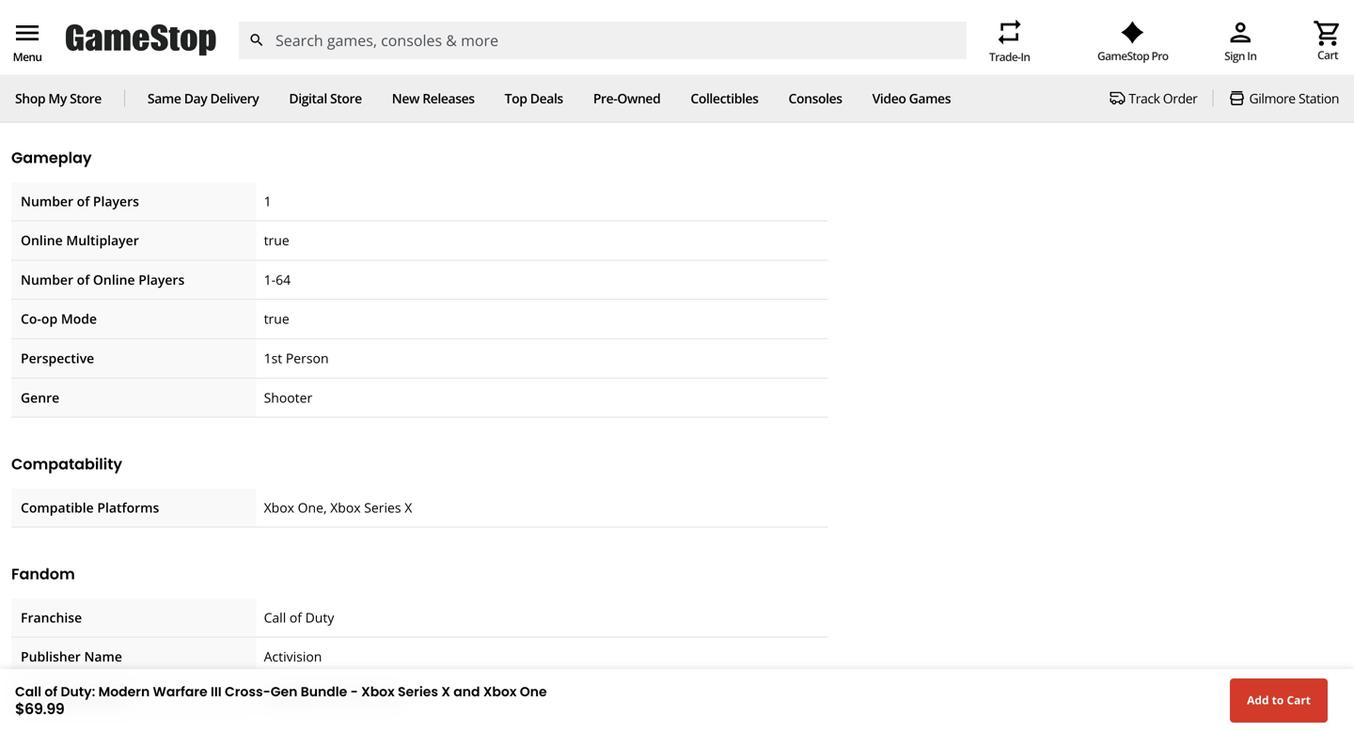 Task type: vqa. For each thing, say whether or not it's contained in the screenshot.
bottommost Online
yes



Task type: locate. For each thing, give the bounding box(es) containing it.
digital store
[[289, 90, 362, 107]]

cart inside button
[[1287, 693, 1311, 709]]

and
[[454, 683, 480, 702]]

0 vertical spatial players
[[93, 192, 139, 210]]

1 vertical spatial series
[[398, 683, 438, 702]]

1 horizontal spatial x
[[441, 683, 451, 702]]

platforms
[[97, 499, 159, 517]]

1 vertical spatial call
[[15, 683, 41, 702]]

deals
[[530, 90, 563, 107]]

in inside person sign in
[[1248, 48, 1257, 64]]

1 vertical spatial x
[[441, 683, 451, 702]]

games right video
[[909, 90, 951, 107]]

1 vertical spatial games
[[360, 687, 403, 705]]

my
[[48, 90, 67, 107]]

cart right to
[[1287, 693, 1311, 709]]

cart
[[1318, 47, 1339, 63], [1287, 693, 1311, 709]]

players down multiplayer
[[138, 271, 185, 289]]

0 horizontal spatial games
[[360, 687, 403, 705]]

video
[[873, 90, 906, 107]]

call left duty
[[264, 609, 286, 627]]

shop
[[15, 90, 45, 107]]

0 vertical spatial x
[[405, 499, 412, 517]]

person
[[286, 349, 329, 367]]

publisher name
[[21, 648, 122, 666]]

activision up gen
[[264, 648, 322, 666]]

0 horizontal spatial x
[[405, 499, 412, 517]]

iii
[[211, 683, 222, 702]]

1 store from the left
[[70, 90, 102, 107]]

1 vertical spatial cart
[[1287, 693, 1311, 709]]

2 vertical spatial number
[[21, 271, 73, 289]]

bundle
[[301, 683, 347, 702]]

same day delivery
[[148, 90, 259, 107]]

0 vertical spatial call
[[264, 609, 286, 627]]

track order
[[1129, 90, 1198, 107]]

number right "part"
[[100, 82, 153, 100]]

0 vertical spatial online
[[21, 231, 63, 249]]

0 horizontal spatial cart
[[1287, 693, 1311, 709]]

games for sledgehammer games
[[360, 687, 403, 705]]

-
[[350, 683, 358, 702]]

of left duty:
[[45, 683, 57, 702]]

call inside call of duty: modern warfare iii cross-gen bundle - xbox series x and xbox one $69.99
[[15, 683, 41, 702]]

series right one,
[[364, 499, 401, 517]]

0 horizontal spatial call
[[15, 683, 41, 702]]

players
[[93, 192, 139, 210], [138, 271, 185, 289]]

in right sign
[[1248, 48, 1257, 64]]

0 vertical spatial true
[[264, 231, 289, 249]]

menu menu
[[12, 18, 42, 65]]

gilmore station
[[1250, 90, 1339, 107]]

to
[[1272, 693, 1284, 709]]

0 horizontal spatial in
[[1021, 49, 1030, 64]]

in down repeat
[[1021, 49, 1030, 64]]

1 horizontal spatial games
[[909, 90, 951, 107]]

1 true from the top
[[264, 231, 289, 249]]

name up "part"
[[63, 43, 101, 61]]

store right my
[[70, 90, 102, 107]]

series left and
[[398, 683, 438, 702]]

true for co-op mode
[[264, 310, 289, 328]]

1 vertical spatial true
[[264, 310, 289, 328]]

1 activision from the top
[[264, 43, 322, 61]]

one
[[520, 683, 547, 702]]

number for number of players
[[21, 192, 73, 210]]

2 in from the left
[[1021, 49, 1030, 64]]

1 vertical spatial activision
[[264, 648, 322, 666]]

2 true from the top
[[264, 310, 289, 328]]

vendor part number
[[21, 82, 153, 100]]

of up online multiplayer
[[77, 192, 90, 210]]

cart up station
[[1318, 47, 1339, 63]]

of down online multiplayer
[[77, 271, 90, 289]]

add to cart
[[1247, 693, 1311, 709]]

0 vertical spatial games
[[909, 90, 951, 107]]

2 activision from the top
[[264, 648, 322, 666]]

xbox left one,
[[264, 499, 294, 517]]

call for call of duty
[[264, 609, 286, 627]]

0 vertical spatial activision
[[264, 43, 322, 61]]

1 horizontal spatial store
[[330, 90, 362, 107]]

1 horizontal spatial in
[[1248, 48, 1257, 64]]

0 vertical spatial series
[[364, 499, 401, 517]]

pre-owned link
[[593, 90, 661, 107]]

1 in from the left
[[1248, 48, 1257, 64]]

online multiplayer
[[21, 231, 139, 249]]

name for developer name
[[89, 687, 127, 705]]

delivery
[[210, 90, 259, 107]]

true down "1-64"
[[264, 310, 289, 328]]

0 vertical spatial cart
[[1318, 47, 1339, 63]]

online down multiplayer
[[93, 271, 135, 289]]

shooter
[[264, 389, 313, 407]]

store
[[70, 90, 102, 107], [330, 90, 362, 107]]

same
[[148, 90, 181, 107]]

activision
[[264, 43, 322, 61], [264, 648, 322, 666]]

1 horizontal spatial online
[[93, 271, 135, 289]]

players up multiplayer
[[93, 192, 139, 210]]

number up op
[[21, 271, 73, 289]]

sign
[[1225, 48, 1245, 64]]

1st
[[264, 349, 282, 367]]

new
[[392, 90, 420, 107]]

1 vertical spatial name
[[84, 648, 122, 666]]

of
[[77, 192, 90, 210], [77, 271, 90, 289], [290, 609, 302, 627], [45, 683, 57, 702]]

of inside call of duty: modern warfare iii cross-gen bundle - xbox series x and xbox one $69.99
[[45, 683, 57, 702]]

repeat
[[995, 17, 1025, 47]]

xbox right -
[[361, 683, 395, 702]]

gamestop
[[1098, 48, 1150, 64]]

activision up 88571us
[[264, 43, 322, 61]]

1 horizontal spatial cart
[[1318, 47, 1339, 63]]

store right digital
[[330, 90, 362, 107]]

1 horizontal spatial call
[[264, 609, 286, 627]]

xbox one, xbox series x
[[264, 499, 412, 517]]

pre-
[[593, 90, 617, 107]]

number down gameplay
[[21, 192, 73, 210]]

true up "1-64"
[[264, 231, 289, 249]]

1 vertical spatial number
[[21, 192, 73, 210]]

day
[[184, 90, 207, 107]]

duty
[[305, 609, 334, 627]]

2 vertical spatial name
[[89, 687, 127, 705]]

add
[[1247, 693, 1269, 709]]

online
[[21, 231, 63, 249], [93, 271, 135, 289]]

x
[[405, 499, 412, 517], [441, 683, 451, 702]]

call
[[264, 609, 286, 627], [15, 683, 41, 702]]

games right -
[[360, 687, 403, 705]]

call of duty: modern warfare iii cross-gen bundle - xbox series x and xbox one $69.99
[[15, 683, 547, 720]]

0 horizontal spatial online
[[21, 231, 63, 249]]

franchise
[[21, 609, 82, 627]]

true for online multiplayer
[[264, 231, 289, 249]]

of left duty
[[290, 609, 302, 627]]

xbox
[[264, 499, 294, 517], [330, 499, 361, 517], [361, 683, 395, 702], [483, 683, 517, 702]]

sledgehammer
[[264, 687, 357, 705]]

online down number of players
[[21, 231, 63, 249]]

number
[[100, 82, 153, 100], [21, 192, 73, 210], [21, 271, 73, 289]]

shopping_cart
[[1313, 18, 1343, 48]]

digital store link
[[289, 90, 362, 107]]

call down publisher
[[15, 683, 41, 702]]

xbox right one,
[[330, 499, 361, 517]]

name up "modern"
[[84, 648, 122, 666]]

xbox right and
[[483, 683, 517, 702]]

part
[[70, 82, 97, 100]]

0 vertical spatial name
[[63, 43, 101, 61]]

multiplayer
[[66, 231, 139, 249]]

shopping_cart cart
[[1313, 18, 1343, 63]]

add to cart button
[[1230, 679, 1328, 723]]

in inside repeat trade-in
[[1021, 49, 1030, 64]]

of for number of players
[[77, 192, 90, 210]]

0 horizontal spatial store
[[70, 90, 102, 107]]

true
[[264, 231, 289, 249], [264, 310, 289, 328]]

name down "publisher name"
[[89, 687, 127, 705]]

gamestop pro link
[[1098, 21, 1169, 64]]

sledgehammer games
[[264, 687, 403, 705]]

64
[[276, 271, 291, 289]]

repeat trade-in
[[990, 17, 1030, 64]]

in
[[1248, 48, 1257, 64], [1021, 49, 1030, 64]]

new releases link
[[392, 90, 475, 107]]

publisher
[[21, 648, 81, 666]]

gamestop pro icon image
[[1121, 21, 1145, 44]]



Task type: describe. For each thing, give the bounding box(es) containing it.
gamestop image
[[66, 22, 216, 58]]

gameplay
[[11, 147, 92, 168]]

developer name
[[21, 687, 127, 705]]

video games link
[[873, 90, 951, 107]]

warfare
[[153, 683, 208, 702]]

releases
[[423, 90, 475, 107]]

top
[[505, 90, 527, 107]]

call for call of duty: modern warfare iii cross-gen bundle - xbox series x and xbox one $69.99
[[15, 683, 41, 702]]

number for number of online players
[[21, 271, 73, 289]]

x inside call of duty: modern warfare iii cross-gen bundle - xbox series x and xbox one $69.99
[[441, 683, 451, 702]]

digital
[[289, 90, 327, 107]]

duty:
[[61, 683, 95, 702]]

genre
[[21, 389, 59, 407]]

gen
[[271, 683, 298, 702]]

shop my store
[[15, 90, 102, 107]]

call of duty
[[264, 609, 334, 627]]

compatible
[[21, 499, 94, 517]]

top deals
[[505, 90, 563, 107]]

collectibles
[[691, 90, 759, 107]]

track
[[1129, 90, 1160, 107]]

search
[[249, 32, 265, 48]]

activision for brand name
[[264, 43, 322, 61]]

1
[[264, 192, 271, 210]]

2 store from the left
[[330, 90, 362, 107]]

activision for publisher name
[[264, 648, 322, 666]]

number of players
[[21, 192, 139, 210]]

1-64
[[264, 271, 291, 289]]

of for call of duty
[[290, 609, 302, 627]]

1 vertical spatial online
[[93, 271, 135, 289]]

menu
[[13, 49, 42, 65]]

order
[[1163, 90, 1198, 107]]

track order link
[[1110, 90, 1198, 107]]

name for publisher name
[[84, 648, 122, 666]]

person
[[1226, 17, 1256, 48]]

$69.99
[[15, 699, 64, 720]]

mode
[[61, 310, 97, 328]]

trade-
[[990, 49, 1021, 64]]

consoles link
[[789, 90, 842, 107]]

consoles
[[789, 90, 842, 107]]

search search field
[[238, 21, 967, 59]]

op
[[41, 310, 58, 328]]

station
[[1299, 90, 1339, 107]]

in for person
[[1248, 48, 1257, 64]]

menu
[[12, 18, 42, 48]]

1 vertical spatial players
[[138, 271, 185, 289]]

new releases
[[392, 90, 475, 107]]

video games
[[873, 90, 951, 107]]

cross-
[[225, 683, 271, 702]]

modern
[[98, 683, 150, 702]]

1st person
[[264, 349, 329, 367]]

cart inside shopping_cart cart
[[1318, 47, 1339, 63]]

search button
[[238, 21, 276, 59]]

developer
[[21, 687, 86, 705]]

person sign in
[[1225, 17, 1257, 64]]

Search games, consoles & more search field
[[276, 21, 933, 59]]

88571us
[[264, 82, 318, 100]]

1-
[[264, 271, 276, 289]]

gilmore
[[1250, 90, 1296, 107]]

brand
[[21, 43, 59, 61]]

shop my store link
[[15, 90, 102, 107]]

gilmore station link
[[1229, 90, 1339, 107]]

of for number of online players
[[77, 271, 90, 289]]

co-op mode
[[21, 310, 97, 328]]

top deals link
[[505, 90, 563, 107]]

brand name
[[21, 43, 101, 61]]

number of online players
[[21, 271, 185, 289]]

co-
[[21, 310, 41, 328]]

owned
[[617, 90, 661, 107]]

games for video games
[[909, 90, 951, 107]]

name for brand name
[[63, 43, 101, 61]]

vendor
[[21, 82, 67, 100]]

same day delivery link
[[148, 90, 259, 107]]

collectibles link
[[691, 90, 759, 107]]

series inside call of duty: modern warfare iii cross-gen bundle - xbox series x and xbox one $69.99
[[398, 683, 438, 702]]

perspective
[[21, 349, 94, 367]]

gamestop pro
[[1098, 48, 1169, 64]]

fandom
[[11, 564, 75, 585]]

compatible platforms
[[21, 499, 159, 517]]

of for call of duty: modern warfare iii cross-gen bundle - xbox series x and xbox one $69.99
[[45, 683, 57, 702]]

in for repeat
[[1021, 49, 1030, 64]]

one,
[[298, 499, 327, 517]]

0 vertical spatial number
[[100, 82, 153, 100]]

pro
[[1152, 48, 1169, 64]]



